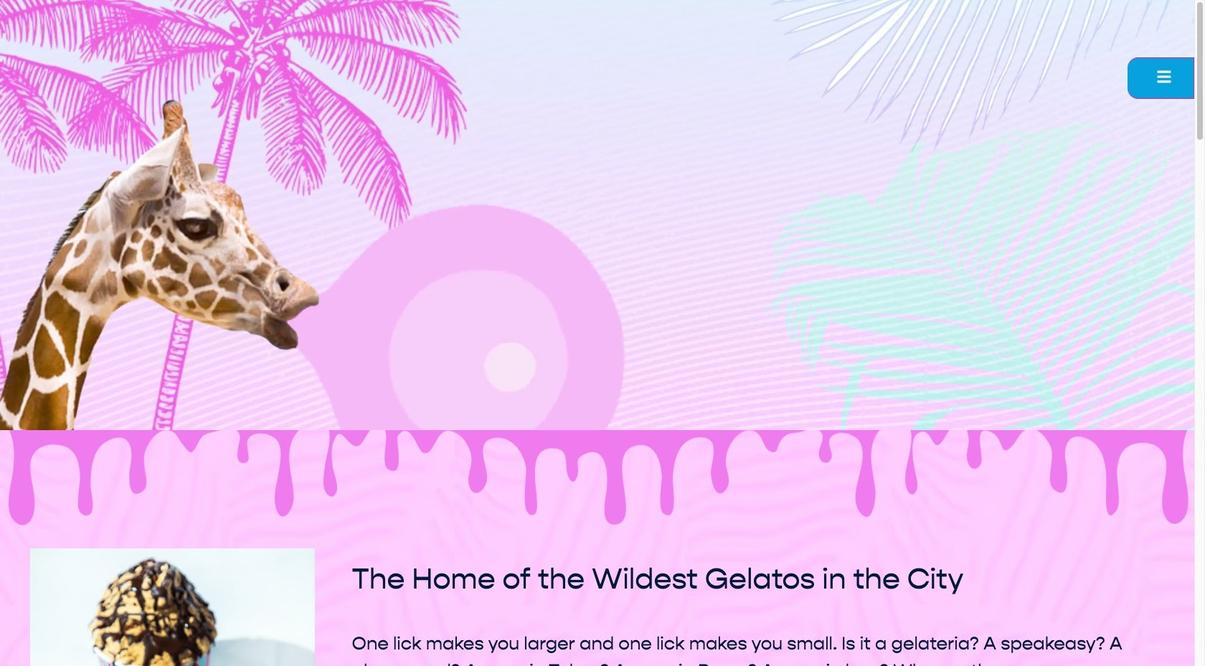 Task type: describe. For each thing, give the bounding box(es) containing it.
svg image
[[1157, 69, 1173, 85]]



